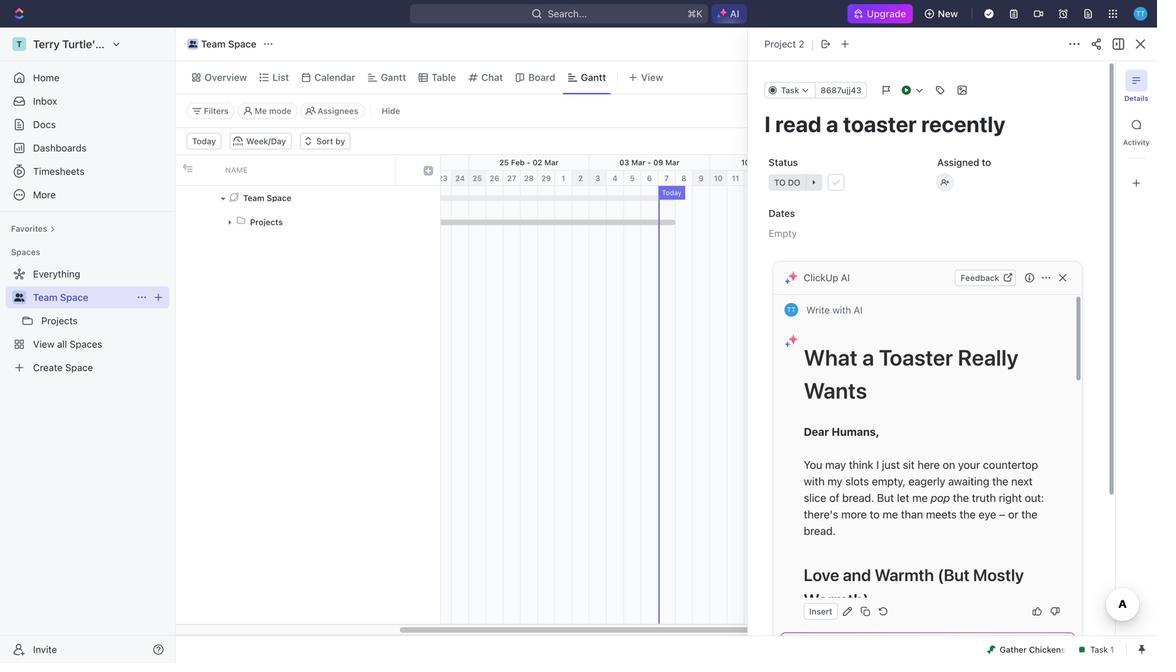 Task type: describe. For each thing, give the bounding box(es) containing it.
new button
[[919, 3, 966, 25]]

Search tasks... text field
[[1011, 101, 1149, 121]]

calendar link
[[312, 68, 355, 87]]

sort by button
[[300, 133, 351, 149]]

more
[[841, 508, 867, 521]]

4 mar from the left
[[752, 158, 766, 167]]

feb for 18
[[391, 158, 404, 167]]

- for 09
[[648, 158, 651, 167]]

0 vertical spatial team space
[[201, 38, 256, 50]]

export button
[[1098, 133, 1146, 149]]

1 vertical spatial tt
[[787, 306, 796, 314]]

0 horizontal spatial 2
[[578, 174, 583, 183]]

21 element
[[900, 171, 917, 186]]

feb for 25
[[511, 158, 525, 167]]

1 horizontal spatial user group image
[[189, 41, 197, 48]]

overview link
[[202, 68, 247, 87]]

31 mar - 06 apr element
[[1072, 155, 1157, 170]]

mostly
[[973, 566, 1024, 585]]

1 24 element from the left
[[452, 171, 469, 186]]

8687ujj43 button
[[815, 82, 867, 98]]

a
[[862, 344, 874, 371]]

25 element containing 25
[[469, 171, 486, 186]]

to inside dropdown button
[[774, 178, 786, 187]]

sidebar navigation
[[0, 28, 178, 663]]

everything
[[33, 268, 80, 280]]

ap
[[1148, 158, 1157, 167]]

29
[[541, 174, 551, 183]]

02
[[533, 158, 542, 167]]

eye
[[979, 508, 996, 521]]

2 gantt from the left
[[581, 72, 606, 83]]

4 column header from the left
[[417, 155, 440, 185]]

team space cell
[[217, 186, 396, 210]]

18 feb - 24 feb element
[[349, 155, 469, 170]]

31 element
[[1072, 171, 1089, 186]]

clickup
[[804, 272, 838, 283]]

favorites
[[11, 224, 47, 234]]

sit
[[903, 458, 915, 471]]

2 29 element from the left
[[1037, 171, 1055, 186]]

what
[[804, 344, 858, 371]]

home
[[33, 72, 59, 83]]

team space - 23.53% row
[[176, 186, 440, 210]]

projects - 23.53% row
[[176, 210, 440, 234]]

countertop
[[983, 458, 1038, 471]]

team space inside cell
[[243, 193, 291, 203]]

26
[[490, 174, 499, 183]]

search...
[[548, 8, 587, 19]]

task
[[781, 85, 799, 95]]

week/day button
[[230, 133, 292, 149]]

14
[[783, 174, 792, 183]]

8687ujj43
[[821, 85, 862, 95]]

bread. inside the truth right out: there's more to me than meets the eye – or the bread.
[[804, 525, 836, 538]]

15 element
[[796, 171, 813, 186]]

24 for first 24 element from left
[[455, 174, 465, 183]]

2 23 from the left
[[937, 174, 947, 183]]

4 element
[[1141, 171, 1157, 186]]

the truth right out: there's more to me than meets the eye – or the bread.
[[804, 491, 1047, 538]]

2 28 element from the left
[[1020, 171, 1037, 186]]

terry
[[33, 38, 60, 51]]

terry turtle's wormspace, , element
[[12, 37, 26, 51]]

details
[[1125, 94, 1149, 102]]

docs link
[[6, 114, 169, 136]]

25 for 25
[[473, 174, 482, 183]]

2 23 element from the left
[[934, 171, 951, 186]]

filters
[[204, 106, 229, 116]]

- for 30
[[1009, 158, 1013, 167]]

bread. inside you may think i just sit here on your countertop with my slots empty, eagerly awaiting the next slice of bread. but let me
[[842, 491, 874, 505]]

to inside the truth right out: there's more to me than meets the eye – or the bread.
[[870, 508, 880, 521]]

dates
[[769, 208, 795, 219]]

⏎ button
[[1047, 641, 1067, 657]]

view button
[[623, 61, 739, 94]]

timesheets
[[33, 166, 85, 177]]

1 vertical spatial 1
[[562, 174, 565, 183]]

10 for 10
[[714, 174, 723, 183]]

hide button
[[938, 68, 980, 87]]

team inside sidebar navigation
[[33, 292, 58, 303]]

list
[[273, 72, 289, 83]]

export
[[1115, 136, 1141, 146]]

2 27 element from the left
[[1003, 171, 1020, 186]]

humans,
[[832, 425, 880, 438]]

18 element
[[848, 171, 865, 186]]

1 gantt link from the left
[[378, 68, 406, 87]]

than
[[901, 508, 923, 521]]

17 element
[[831, 171, 848, 186]]

Edit task name text field
[[765, 111, 1091, 137]]

2 inside project 2 |
[[799, 38, 804, 50]]

1 column header from the left
[[176, 155, 196, 185]]

you
[[804, 458, 822, 471]]

1 3 from the left
[[595, 174, 600, 183]]

25 feb - 02 mar
[[499, 158, 559, 167]]

right
[[999, 491, 1022, 505]]

space down everything link
[[60, 292, 88, 303]]

name column header
[[217, 155, 396, 185]]

insert button
[[804, 603, 838, 620]]

8
[[681, 174, 687, 183]]

task sidebar navigation tab list
[[1121, 70, 1152, 194]]

project
[[765, 38, 796, 50]]

insert
[[809, 607, 832, 616]]

team inside cell
[[243, 193, 264, 203]]

awaiting
[[948, 475, 989, 488]]

inbox
[[33, 95, 57, 107]]

24 for 24 mar - 30 mar
[[981, 158, 991, 167]]

and
[[843, 566, 871, 585]]

⏎
[[1053, 644, 1061, 654]]

|
[[811, 37, 814, 51]]

projects inside cell
[[250, 217, 283, 227]]

2 26 element from the left
[[986, 171, 1003, 186]]

me inside you may think i just sit here on your countertop with my slots empty, eagerly awaiting the next slice of bread. but let me
[[912, 491, 928, 505]]

12 element
[[745, 171, 762, 186]]

let
[[897, 491, 910, 505]]

space up overview
[[228, 38, 256, 50]]

by
[[335, 136, 345, 146]]

to do button
[[765, 170, 922, 195]]

24 mar - 30 mar
[[981, 158, 1041, 167]]

5 mar from the left
[[785, 158, 799, 167]]

4
[[613, 174, 618, 183]]

new
[[938, 8, 958, 19]]

0 horizontal spatial 16
[[774, 158, 783, 167]]

8 mar from the left
[[1114, 158, 1128, 167]]

30 element
[[1055, 171, 1072, 186]]

sort
[[316, 136, 333, 146]]

of
[[829, 491, 839, 505]]

1 vertical spatial today
[[662, 189, 682, 197]]

warmth
[[875, 566, 934, 585]]

ai button
[[712, 4, 747, 23]]

7
[[665, 174, 669, 183]]

create space
[[33, 362, 93, 373]]

dashboards link
[[6, 137, 169, 159]]

the right or
[[1022, 508, 1038, 521]]

5
[[630, 174, 635, 183]]

1 horizontal spatial  image
[[424, 166, 433, 176]]

31 mar - 06 ap
[[1103, 158, 1157, 167]]

3 mar from the left
[[665, 158, 680, 167]]

24 for 1st 24 element from the right
[[955, 174, 964, 183]]

the inside you may think i just sit here on your countertop with my slots empty, eagerly awaiting the next slice of bread. but let me
[[992, 475, 1009, 488]]

03 mar - 09 mar element
[[590, 155, 710, 170]]

what a toaster really wants
[[804, 344, 1023, 404]]

truth
[[972, 491, 996, 505]]

board link
[[526, 68, 555, 87]]

1 horizontal spatial team
[[201, 38, 226, 50]]

27
[[507, 174, 516, 183]]

10 mar - 16 mar
[[741, 158, 799, 167]]

29 element containing 29
[[538, 171, 555, 186]]

2 horizontal spatial 2
[[1112, 174, 1117, 183]]

sort by button
[[300, 133, 351, 149]]

search button
[[881, 68, 935, 87]]

filters button
[[187, 103, 235, 119]]

0 vertical spatial with
[[833, 304, 851, 316]]

home link
[[6, 67, 169, 89]]

0 vertical spatial spaces
[[11, 247, 40, 257]]

17 mar - 23 mar element
[[831, 155, 951, 170]]

overview
[[205, 72, 247, 83]]

3 column header from the left
[[396, 155, 417, 185]]

2 gantt link from the left
[[578, 68, 606, 87]]

22 element
[[917, 171, 934, 186]]

view button
[[623, 68, 668, 87]]



Task type: locate. For each thing, give the bounding box(es) containing it.
search
[[899, 72, 931, 83]]

28 element
[[521, 171, 538, 186], [1020, 171, 1037, 186]]

gantt link up hide button
[[378, 68, 406, 87]]

table link
[[429, 68, 456, 87]]

0 horizontal spatial 23
[[438, 174, 448, 183]]

ai right the write
[[854, 304, 863, 316]]

13 element
[[762, 171, 779, 186]]

0 vertical spatial 10
[[741, 158, 750, 167]]

today inside button
[[192, 136, 216, 146]]

1 horizontal spatial 25
[[499, 158, 509, 167]]

view inside view all spaces link
[[33, 339, 55, 350]]

0 horizontal spatial 25
[[473, 174, 482, 183]]

tree grid containing team space
[[176, 155, 440, 624]]

with
[[833, 304, 851, 316], [804, 475, 825, 488]]

0 vertical spatial bread.
[[842, 491, 874, 505]]

0 horizontal spatial 27 element
[[504, 171, 521, 186]]

ai inside 'button'
[[730, 8, 739, 19]]

upgrade link
[[848, 4, 913, 23]]

team down name
[[243, 193, 264, 203]]

create
[[33, 362, 63, 373]]

drumstick bite image
[[987, 646, 996, 654]]

2 vertical spatial ai
[[854, 304, 863, 316]]

28 element containing 28
[[521, 171, 538, 186]]

me inside the truth right out: there's more to me than meets the eye – or the bread.
[[883, 508, 898, 521]]

team up the overview link
[[201, 38, 226, 50]]

26 element left 27
[[486, 171, 504, 186]]

projects up all
[[41, 315, 78, 326]]

0 horizontal spatial today
[[192, 136, 216, 146]]

name
[[225, 166, 248, 175]]

column header
[[176, 155, 196, 185], [196, 155, 217, 185], [396, 155, 417, 185], [417, 155, 440, 185]]

1 horizontal spatial 26 element
[[986, 171, 1003, 186]]

0 vertical spatial 1
[[1110, 39, 1114, 49]]

0 horizontal spatial tt
[[787, 306, 796, 314]]

1 23 element from the left
[[435, 171, 452, 186]]

1 vertical spatial hide
[[382, 106, 400, 116]]

mar up "14" element
[[785, 158, 799, 167]]

- left 06
[[1130, 158, 1134, 167]]

view inside view button
[[641, 72, 663, 83]]

to
[[982, 157, 991, 168], [774, 178, 786, 187], [870, 508, 880, 521]]

23 element down assigned
[[934, 171, 951, 186]]

1 29 element from the left
[[538, 171, 555, 186]]

do
[[788, 178, 800, 187]]

0 horizontal spatial bread.
[[804, 525, 836, 538]]

1 horizontal spatial 27 element
[[1003, 171, 1020, 186]]

26 element containing 26
[[486, 171, 504, 186]]

1 horizontal spatial 16
[[817, 174, 826, 183]]

1 vertical spatial projects
[[41, 315, 78, 326]]

view for view all spaces
[[33, 339, 55, 350]]

1 28 element from the left
[[521, 171, 538, 186]]

26 element
[[486, 171, 504, 186], [986, 171, 1003, 186]]

row group
[[176, 186, 440, 624]]

25 feb - 02 mar element
[[469, 155, 590, 170]]

2 vertical spatial team
[[33, 292, 58, 303]]

gantt right board
[[581, 72, 606, 83]]

inbox link
[[6, 90, 169, 112]]

2 down 31 mar - 06 apr element
[[1112, 174, 1117, 183]]

24 mar - 30 mar element
[[951, 155, 1072, 170]]

24 right assigned
[[981, 158, 991, 167]]

16 right the 15 element
[[817, 174, 826, 183]]

0 vertical spatial team
[[201, 38, 226, 50]]

1 horizontal spatial 2
[[799, 38, 804, 50]]

mar up 12 element
[[752, 158, 766, 167]]

 image right 18
[[424, 166, 433, 176]]

2 left |
[[799, 38, 804, 50]]

1 horizontal spatial view
[[641, 72, 663, 83]]

25 for 25 feb - 02 mar
[[499, 158, 509, 167]]

hide for hide dropdown button
[[954, 72, 976, 83]]

0 horizontal spatial 1
[[562, 174, 565, 183]]

0 vertical spatial user group image
[[189, 41, 197, 48]]

1 horizontal spatial spaces
[[70, 339, 102, 350]]

team space inside sidebar navigation
[[33, 292, 88, 303]]

23 down 18 feb - 24 feb element
[[438, 174, 448, 183]]

mar right 09 on the right of the page
[[665, 158, 680, 167]]

team space link down everything link
[[33, 287, 131, 309]]

- inside 25 feb - 02 mar element
[[527, 158, 531, 167]]

1 right 29
[[562, 174, 565, 183]]

1 mar from the left
[[544, 158, 559, 167]]

gantt link right board
[[578, 68, 606, 87]]

29 element left 31 element
[[1037, 171, 1055, 186]]

10 mar - 16 mar element
[[710, 155, 831, 170]]

25 element
[[469, 171, 486, 186], [968, 171, 986, 186]]

1 26 element from the left
[[486, 171, 504, 186]]

24 element down assigned
[[951, 171, 968, 186]]

team down everything
[[33, 292, 58, 303]]

0 horizontal spatial feb
[[391, 158, 404, 167]]

29 element
[[538, 171, 555, 186], [1037, 171, 1055, 186]]

team space link up overview
[[184, 36, 260, 52]]

today
[[192, 136, 216, 146], [662, 189, 682, 197]]

user group image inside sidebar navigation
[[14, 293, 24, 302]]

31
[[1103, 158, 1112, 167]]

projects cell
[[217, 210, 396, 234]]

docs
[[33, 119, 56, 130]]

dear
[[804, 425, 829, 438]]

0 horizontal spatial view
[[33, 339, 55, 350]]

3
[[595, 174, 600, 183], [1129, 174, 1134, 183]]

1 vertical spatial with
[[804, 475, 825, 488]]

create space link
[[6, 357, 167, 379]]

2 vertical spatial team space
[[33, 292, 88, 303]]

1 vertical spatial 25
[[473, 174, 482, 183]]

team space down name
[[243, 193, 291, 203]]

workspace
[[104, 38, 161, 51]]

the left eye
[[960, 508, 976, 521]]

- inside 18 feb - 24 feb element
[[407, 158, 410, 167]]

me down the but
[[883, 508, 898, 521]]

2 horizontal spatial team
[[243, 193, 264, 203]]

tt
[[1136, 9, 1145, 17], [787, 306, 796, 314]]

0 horizontal spatial 3
[[595, 174, 600, 183]]

1 23 from the left
[[438, 174, 448, 183]]

- left 02
[[527, 158, 531, 167]]

mar right 31 at top right
[[1114, 158, 1128, 167]]

0 horizontal spatial ai
[[730, 8, 739, 19]]

feedback button
[[955, 270, 1016, 286]]

hide
[[954, 72, 976, 83], [382, 106, 400, 116]]

the up right
[[992, 475, 1009, 488]]

0 horizontal spatial 23 element
[[435, 171, 452, 186]]

0 vertical spatial ai
[[730, 8, 739, 19]]

1 horizontal spatial with
[[833, 304, 851, 316]]

25 element left 26
[[469, 171, 486, 186]]

⌘k
[[688, 8, 703, 19]]

automations
[[1043, 38, 1101, 50]]

24 right 18
[[412, 158, 422, 167]]

bread. down slots
[[842, 491, 874, 505]]

gantt link
[[378, 68, 406, 87], [578, 68, 606, 87]]

just
[[882, 458, 900, 471]]

10
[[741, 158, 750, 167], [714, 174, 723, 183]]

on
[[943, 458, 955, 471]]

0 horizontal spatial 29 element
[[538, 171, 555, 186]]

–
[[999, 508, 1005, 521]]

space up projects cell
[[267, 193, 291, 203]]

23 element
[[435, 171, 452, 186], [934, 171, 951, 186]]

1 horizontal spatial 23 element
[[934, 171, 951, 186]]

table
[[432, 72, 456, 83]]

invite
[[33, 644, 57, 655]]

task button
[[765, 82, 816, 98]]

1 25 element from the left
[[469, 171, 486, 186]]

2 horizontal spatial to
[[982, 157, 991, 168]]

0 horizontal spatial 24 element
[[452, 171, 469, 186]]

the down awaiting
[[953, 491, 969, 505]]

slots
[[845, 475, 869, 488]]

week/day
[[246, 136, 286, 146]]

16 element
[[813, 171, 831, 186]]

0 horizontal spatial team space link
[[33, 287, 131, 309]]

11 element
[[727, 171, 745, 186]]

1 vertical spatial team space link
[[33, 287, 131, 309]]

- left 30
[[1009, 158, 1013, 167]]

think
[[849, 458, 874, 471]]

1 horizontal spatial 10
[[741, 158, 750, 167]]

everything link
[[6, 263, 167, 285]]

0 vertical spatial tt
[[1136, 9, 1145, 17]]

me
[[912, 491, 928, 505], [883, 508, 898, 521]]

1 horizontal spatial to
[[870, 508, 880, 521]]

25 element down assigned to
[[968, 171, 986, 186]]

hide button
[[376, 103, 406, 119]]

more button
[[6, 184, 169, 206]]

1 horizontal spatial bread.
[[842, 491, 874, 505]]

assigned
[[937, 157, 979, 168]]

favorites button
[[6, 220, 61, 237]]

0 horizontal spatial  image
[[183, 163, 193, 173]]

ai right ⌘k
[[730, 8, 739, 19]]

1 horizontal spatial 1
[[1110, 39, 1114, 49]]

0 vertical spatial to
[[982, 157, 991, 168]]

25
[[499, 158, 509, 167], [473, 174, 482, 183]]

 image down today button
[[183, 163, 193, 173]]

1 horizontal spatial gantt link
[[578, 68, 606, 87]]

29 element right 28
[[538, 171, 555, 186]]

12
[[749, 174, 757, 183]]

calendar
[[314, 72, 355, 83]]

3 feb from the left
[[511, 158, 525, 167]]

10 up 12
[[741, 158, 750, 167]]

1 horizontal spatial 28 element
[[1020, 171, 1037, 186]]

28 element down 25 feb - 02 mar element
[[521, 171, 538, 186]]

terry turtle's workspace
[[33, 38, 161, 51]]

0 horizontal spatial team
[[33, 292, 58, 303]]

feb
[[391, 158, 404, 167], [424, 158, 438, 167], [511, 158, 525, 167]]

1 vertical spatial view
[[33, 339, 55, 350]]

- for 24
[[407, 158, 410, 167]]

1 horizontal spatial feb
[[424, 158, 438, 167]]

27 element containing 27
[[504, 171, 521, 186]]

hide inside hide dropdown button
[[954, 72, 976, 83]]

user group image
[[189, 41, 197, 48], [14, 293, 24, 302]]

0 horizontal spatial hide
[[382, 106, 400, 116]]

today down filters dropdown button at left
[[192, 136, 216, 146]]

2 mar from the left
[[631, 158, 646, 167]]

may
[[825, 458, 846, 471]]

9
[[699, 174, 704, 183]]

1 vertical spatial ai
[[841, 272, 850, 283]]

2 - from the left
[[527, 158, 531, 167]]

28 element down 30
[[1020, 171, 1037, 186]]

4 - from the left
[[768, 158, 772, 167]]

1 vertical spatial to
[[774, 178, 786, 187]]

6 - from the left
[[1130, 158, 1134, 167]]

17
[[835, 174, 843, 183]]

10 for 10 mar - 16 mar
[[741, 158, 750, 167]]

0 horizontal spatial 10
[[714, 174, 723, 183]]

empty
[[769, 228, 797, 239]]

23 right '22' element
[[937, 174, 947, 183]]

with up slice
[[804, 475, 825, 488]]

16 up the 13 'element'
[[774, 158, 783, 167]]

hide inside hide button
[[382, 106, 400, 116]]

1 horizontal spatial hide
[[954, 72, 976, 83]]

0 vertical spatial 16
[[774, 158, 783, 167]]

0 vertical spatial view
[[641, 72, 663, 83]]

20 element
[[882, 171, 900, 186]]

1 - from the left
[[407, 158, 410, 167]]

team space down everything
[[33, 292, 88, 303]]

- for 06
[[1130, 158, 1134, 167]]

hide right search
[[954, 72, 976, 83]]

1 vertical spatial 16
[[817, 174, 826, 183]]

projects inside sidebar navigation
[[41, 315, 78, 326]]

1 horizontal spatial tt
[[1136, 9, 1145, 17]]

1 27 element from the left
[[504, 171, 521, 186]]

1 horizontal spatial today
[[662, 189, 682, 197]]

i
[[876, 458, 879, 471]]

me right let
[[912, 491, 928, 505]]

3 down 31 mar - 06 ap
[[1129, 174, 1134, 183]]

gantt up hide button
[[381, 72, 406, 83]]

mar left 30
[[993, 158, 1007, 167]]

 image
[[183, 163, 193, 173], [424, 166, 433, 176]]

1 vertical spatial team space
[[243, 193, 291, 203]]

0 horizontal spatial user group image
[[14, 293, 24, 302]]

- up 13
[[768, 158, 772, 167]]

1 gantt from the left
[[381, 72, 406, 83]]

- inside 31 mar - 06 apr element
[[1130, 158, 1134, 167]]

2 feb from the left
[[424, 158, 438, 167]]

2 column header from the left
[[196, 155, 217, 185]]

assignees button
[[300, 103, 365, 119]]

03
[[619, 158, 629, 167]]

space inside team space cell
[[267, 193, 291, 203]]

projects down team space cell
[[250, 217, 283, 227]]

6
[[647, 174, 652, 183]]

24 left 26
[[455, 174, 465, 183]]

- for 02
[[527, 158, 531, 167]]

empty button
[[765, 221, 922, 246]]

there's
[[804, 508, 838, 521]]

0 horizontal spatial with
[[804, 475, 825, 488]]

- inside "10 mar - 16 mar" element
[[768, 158, 772, 167]]

hide up 18
[[382, 106, 400, 116]]

16
[[774, 158, 783, 167], [817, 174, 826, 183]]

1 vertical spatial 10
[[714, 174, 723, 183]]

1 horizontal spatial ai
[[841, 272, 850, 283]]

me
[[255, 106, 267, 116]]

with inside you may think i just sit here on your countertop with my slots empty, eagerly awaiting the next slice of bread. but let me
[[804, 475, 825, 488]]

27 element down 24 mar - 30 mar element
[[1003, 171, 1020, 186]]

0 horizontal spatial gantt link
[[378, 68, 406, 87]]

0 vertical spatial 25
[[499, 158, 509, 167]]

0 horizontal spatial projects
[[41, 315, 78, 326]]

25 up 27
[[499, 158, 509, 167]]

09
[[653, 158, 663, 167]]

1 horizontal spatial 29 element
[[1037, 171, 1055, 186]]

view for view
[[641, 72, 663, 83]]

Tell AI what to do next text field
[[791, 642, 1039, 656]]

but
[[877, 491, 894, 505]]

19 element
[[865, 171, 882, 186]]

name row
[[176, 155, 440, 186]]

23 element down 18 feb - 24 feb element
[[435, 171, 452, 186]]

me mode
[[255, 106, 291, 116]]

today down 7
[[662, 189, 682, 197]]

mar
[[544, 158, 559, 167], [631, 158, 646, 167], [665, 158, 680, 167], [752, 158, 766, 167], [785, 158, 799, 167], [993, 158, 1007, 167], [1027, 158, 1041, 167], [1114, 158, 1128, 167]]

love and warmth (but mostly warmth)
[[804, 566, 1028, 610]]

spaces down favorites
[[11, 247, 40, 257]]

today button
[[187, 133, 222, 149]]

1 vertical spatial spaces
[[70, 339, 102, 350]]

project 2 link
[[765, 38, 804, 50]]

mar right 03
[[631, 158, 646, 167]]

- inside 24 mar - 30 mar element
[[1009, 158, 1013, 167]]

0 vertical spatial projects
[[250, 217, 283, 227]]

mar right 30
[[1027, 158, 1041, 167]]

meets
[[926, 508, 957, 521]]

13
[[766, 174, 774, 183]]

25 left 26
[[473, 174, 482, 183]]

2 horizontal spatial ai
[[854, 304, 863, 316]]

team space up overview
[[201, 38, 256, 50]]

2 vertical spatial to
[[870, 508, 880, 521]]

0 horizontal spatial gantt
[[381, 72, 406, 83]]

- right 18
[[407, 158, 410, 167]]

row group containing team space
[[176, 186, 440, 624]]

10 right 9
[[714, 174, 723, 183]]

tree grid
[[176, 155, 440, 624]]

6 mar from the left
[[993, 158, 1007, 167]]

2 right 29
[[578, 174, 583, 183]]

with right the write
[[833, 304, 851, 316]]

1 vertical spatial user group image
[[14, 293, 24, 302]]

projects
[[250, 217, 283, 227], [41, 315, 78, 326]]

1 element
[[1089, 171, 1106, 186]]

mar right 02
[[544, 158, 559, 167]]

spaces up create space link at the bottom left
[[70, 339, 102, 350]]

1 horizontal spatial gantt
[[581, 72, 606, 83]]

bread. down there's
[[804, 525, 836, 538]]

1 vertical spatial team
[[243, 193, 264, 203]]

10 element
[[710, 171, 727, 186]]

1
[[1110, 39, 1114, 49], [562, 174, 565, 183]]

ai right clickup on the top right
[[841, 272, 850, 283]]

0 horizontal spatial to
[[774, 178, 786, 187]]

more
[[33, 189, 56, 200]]

27 element left 28
[[504, 171, 521, 186]]

24 down assigned
[[955, 174, 964, 183]]

team space
[[201, 38, 256, 50], [243, 193, 291, 203], [33, 292, 88, 303]]

3 - from the left
[[648, 158, 651, 167]]

warmth)
[[804, 590, 869, 610]]

1 horizontal spatial 25 element
[[968, 171, 986, 186]]

1 horizontal spatial projects
[[250, 217, 283, 227]]

2 25 element from the left
[[968, 171, 986, 186]]

7 mar from the left
[[1027, 158, 1041, 167]]

tree inside sidebar navigation
[[6, 263, 169, 379]]

1 right automations
[[1110, 39, 1114, 49]]

tt inside dropdown button
[[1136, 9, 1145, 17]]

space down view all spaces link
[[65, 362, 93, 373]]

1 horizontal spatial 3
[[1129, 174, 1134, 183]]

me mode button
[[238, 103, 298, 119]]

all
[[57, 339, 67, 350]]

dashboards
[[33, 142, 87, 154]]

tree
[[6, 263, 169, 379]]

1 horizontal spatial 23
[[937, 174, 947, 183]]

0 vertical spatial hide
[[954, 72, 976, 83]]

upgrade
[[867, 8, 906, 19]]

1 feb from the left
[[391, 158, 404, 167]]

3 left 4
[[595, 174, 600, 183]]

28
[[524, 174, 534, 183]]

27 element
[[504, 171, 521, 186], [1003, 171, 1020, 186]]

1 horizontal spatial 24 element
[[951, 171, 968, 186]]

1 horizontal spatial me
[[912, 491, 928, 505]]

26 element down 24 mar - 30 mar
[[986, 171, 1003, 186]]

24
[[412, 158, 422, 167], [981, 158, 991, 167], [455, 174, 465, 183], [955, 174, 964, 183]]

5 - from the left
[[1009, 158, 1013, 167]]

0 horizontal spatial 28 element
[[521, 171, 538, 186]]

0 vertical spatial team space link
[[184, 36, 260, 52]]

- left 09 on the right of the page
[[648, 158, 651, 167]]

0 horizontal spatial 26 element
[[486, 171, 504, 186]]

14 element
[[779, 171, 796, 186]]

tree containing everything
[[6, 263, 169, 379]]

hide for hide button
[[382, 106, 400, 116]]

2 3 from the left
[[1129, 174, 1134, 183]]

space inside create space link
[[65, 362, 93, 373]]

0 vertical spatial today
[[192, 136, 216, 146]]

1 vertical spatial me
[[883, 508, 898, 521]]

03 mar - 09 mar
[[619, 158, 680, 167]]

24 element left 26
[[452, 171, 469, 186]]

turtle's
[[62, 38, 101, 51]]

24 element
[[452, 171, 469, 186], [951, 171, 968, 186]]

ai
[[730, 8, 739, 19], [841, 272, 850, 283], [854, 304, 863, 316]]

- for 16
[[768, 158, 772, 167]]

- inside 03 mar - 09 mar "element"
[[648, 158, 651, 167]]

2 24 element from the left
[[951, 171, 968, 186]]



Task type: vqa. For each thing, say whether or not it's contained in the screenshot.
View (0) the (0)
no



